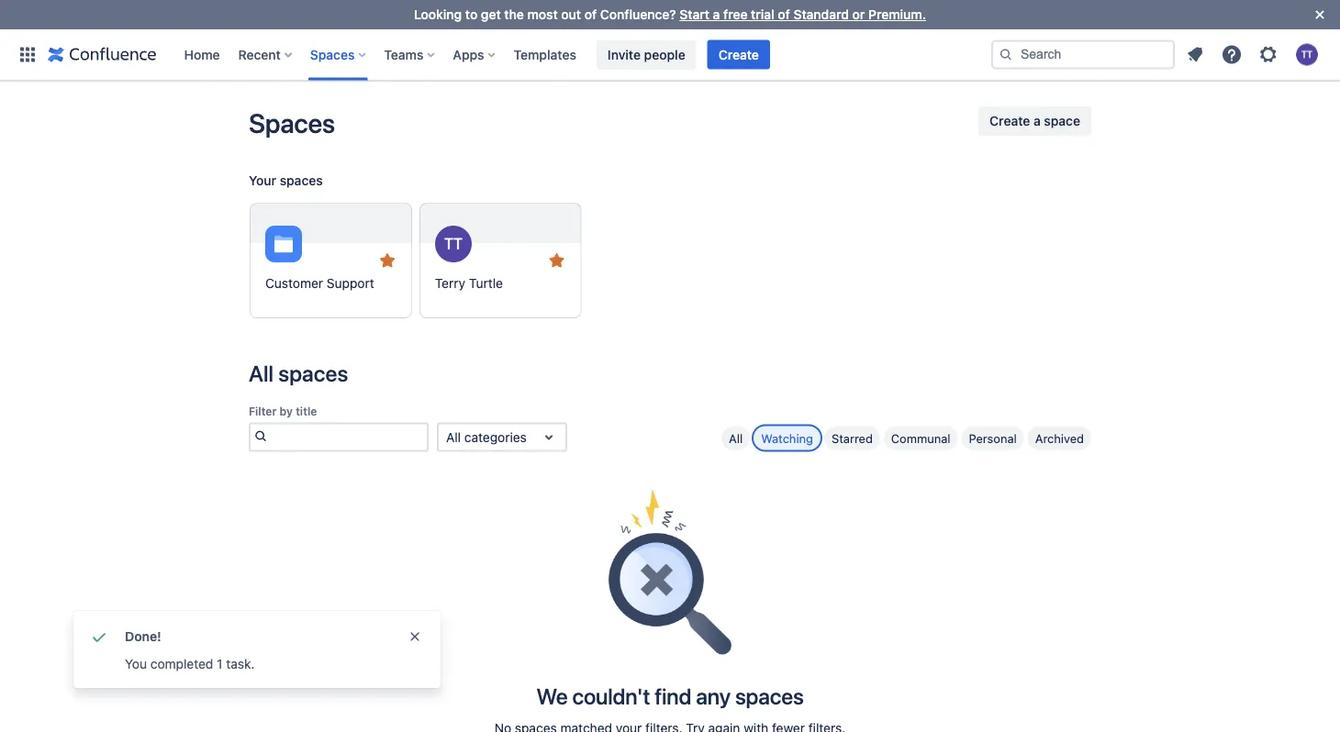 Task type: vqa. For each thing, say whether or not it's contained in the screenshot.
create a space popup button
yes



Task type: locate. For each thing, give the bounding box(es) containing it.
communal
[[892, 431, 951, 445]]

0 horizontal spatial starred image
[[376, 250, 398, 272]]

appswitcher icon image
[[17, 44, 39, 66]]

confluence?
[[600, 7, 677, 22]]

teams button
[[379, 40, 442, 69]]

create link
[[708, 40, 770, 69]]

create inside global element
[[719, 47, 759, 62]]

all left categories in the bottom left of the page
[[446, 430, 461, 445]]

starred image for turtle
[[546, 250, 568, 272]]

people
[[644, 47, 686, 62]]

none text field inside all spaces region
[[446, 428, 450, 447]]

1 horizontal spatial a
[[1034, 113, 1041, 129]]

apps button
[[448, 40, 503, 69]]

0 vertical spatial spaces
[[280, 173, 323, 188]]

all
[[249, 361, 274, 387], [446, 430, 461, 445], [729, 431, 743, 445]]

global element
[[11, 29, 988, 80]]

banner
[[0, 29, 1341, 81]]

spaces up title
[[279, 361, 348, 387]]

completed
[[150, 657, 213, 672]]

1
[[217, 657, 223, 672]]

all for all
[[729, 431, 743, 445]]

spaces inside spaces popup button
[[310, 47, 355, 62]]

free
[[724, 7, 748, 22]]

spaces
[[280, 173, 323, 188], [279, 361, 348, 387], [736, 684, 804, 710]]

out
[[561, 7, 581, 22]]

archived
[[1036, 431, 1085, 445]]

spaces right recent popup button
[[310, 47, 355, 62]]

task.
[[226, 657, 255, 672]]

a left the space
[[1034, 113, 1041, 129]]

terry turtle link
[[420, 203, 582, 319]]

None text field
[[446, 428, 450, 447]]

0 vertical spatial spaces
[[310, 47, 355, 62]]

create inside popup button
[[990, 113, 1031, 129]]

starred button
[[825, 426, 881, 450]]

1 horizontal spatial of
[[778, 7, 791, 22]]

all inside button
[[729, 431, 743, 445]]

1 horizontal spatial all
[[446, 430, 461, 445]]

1 starred image from the left
[[376, 250, 398, 272]]

0 vertical spatial create
[[719, 47, 759, 62]]

create for create a space
[[990, 113, 1031, 129]]

your spaces
[[249, 173, 323, 188]]

we couldn't find any spaces
[[537, 684, 804, 710]]

open image
[[538, 426, 560, 448]]

start a free trial of standard or premium. link
[[680, 7, 927, 22]]

terry turtle
[[435, 276, 503, 291]]

create
[[719, 47, 759, 62], [990, 113, 1031, 129]]

customer
[[265, 276, 323, 291]]

a
[[713, 7, 720, 22], [1034, 113, 1041, 129]]

all up filter
[[249, 361, 274, 387]]

1 vertical spatial create
[[990, 113, 1031, 129]]

spaces button
[[305, 40, 373, 69]]

all for all spaces
[[249, 361, 274, 387]]

0 horizontal spatial all
[[249, 361, 274, 387]]

start
[[680, 7, 710, 22]]

we
[[537, 684, 568, 710]]

spaces right the any
[[736, 684, 804, 710]]

done!
[[125, 630, 161, 645]]

create left the space
[[990, 113, 1031, 129]]

Search field
[[992, 40, 1176, 69]]

1 horizontal spatial starred image
[[546, 250, 568, 272]]

create down free
[[719, 47, 759, 62]]

create a space
[[990, 113, 1081, 129]]

spaces
[[310, 47, 355, 62], [249, 107, 335, 139]]

1 of from the left
[[585, 7, 597, 22]]

personal
[[969, 431, 1017, 445]]

1 vertical spatial spaces
[[279, 361, 348, 387]]

a inside popup button
[[1034, 113, 1041, 129]]

you completed 1 task.
[[125, 657, 255, 672]]

premium.
[[869, 7, 927, 22]]

starred
[[832, 431, 873, 445]]

recent button
[[233, 40, 299, 69]]

0 horizontal spatial a
[[713, 7, 720, 22]]

by
[[280, 405, 293, 418]]

terry
[[435, 276, 466, 291]]

any
[[696, 684, 731, 710]]

spaces right your
[[280, 173, 323, 188]]

of right trial
[[778, 7, 791, 22]]

customer support
[[265, 276, 374, 291]]

0 horizontal spatial create
[[719, 47, 759, 62]]

1 vertical spatial a
[[1034, 113, 1041, 129]]

all left watching
[[729, 431, 743, 445]]

of right out at left
[[585, 7, 597, 22]]

2 starred image from the left
[[546, 250, 568, 272]]

1 horizontal spatial create
[[990, 113, 1031, 129]]

spaces for your spaces
[[280, 173, 323, 188]]

spaces up your spaces
[[249, 107, 335, 139]]

filter
[[249, 405, 277, 418]]

teams
[[384, 47, 424, 62]]

all categories
[[446, 430, 527, 445]]

get
[[481, 7, 501, 22]]

a left free
[[713, 7, 720, 22]]

spaces inside region
[[280, 173, 323, 188]]

confluence image
[[48, 44, 157, 66], [48, 44, 157, 66]]

help icon image
[[1222, 44, 1244, 66]]

all for all categories
[[446, 430, 461, 445]]

of
[[585, 7, 597, 22], [778, 7, 791, 22]]

personal button
[[962, 426, 1025, 450]]

starred image inside customer support link
[[376, 250, 398, 272]]

broken magnifying glass image
[[609, 490, 732, 655]]

apps
[[453, 47, 485, 62]]

0 horizontal spatial of
[[585, 7, 597, 22]]

trial
[[751, 7, 775, 22]]

starred image
[[376, 250, 398, 272], [546, 250, 568, 272]]

you
[[125, 657, 147, 672]]

all spaces
[[249, 361, 348, 387]]

looking
[[414, 7, 462, 22]]

invite people
[[608, 47, 686, 62]]

success image
[[88, 626, 110, 648]]

2 horizontal spatial all
[[729, 431, 743, 445]]

starred image inside terry turtle link
[[546, 250, 568, 272]]

find
[[655, 684, 692, 710]]

banner containing home
[[0, 29, 1341, 81]]



Task type: describe. For each thing, give the bounding box(es) containing it.
2 vertical spatial spaces
[[736, 684, 804, 710]]

space
[[1045, 113, 1081, 129]]

home link
[[179, 40, 226, 69]]

looking to get the most out of confluence? start a free trial of standard or premium.
[[414, 7, 927, 22]]

or
[[853, 7, 865, 22]]

your
[[249, 173, 276, 188]]

turtle
[[469, 276, 503, 291]]

your profile and preferences image
[[1297, 44, 1319, 66]]

watching button
[[754, 426, 821, 450]]

templates link
[[508, 40, 582, 69]]

title
[[296, 405, 317, 418]]

categories
[[465, 430, 527, 445]]

all button
[[722, 426, 751, 450]]

dismiss image
[[408, 630, 422, 645]]

couldn't
[[573, 684, 650, 710]]

0 vertical spatial a
[[713, 7, 720, 22]]

notification icon image
[[1185, 44, 1207, 66]]

home
[[184, 47, 220, 62]]

the
[[505, 7, 524, 22]]

communal button
[[884, 426, 958, 450]]

create for create
[[719, 47, 759, 62]]

watching
[[762, 431, 814, 445]]

2 of from the left
[[778, 7, 791, 22]]

1 vertical spatial spaces
[[249, 107, 335, 139]]

all spaces region
[[249, 358, 1092, 733]]

create a space button
[[979, 107, 1092, 136]]

templates
[[514, 47, 577, 62]]

spaces for all spaces
[[279, 361, 348, 387]]

filter by title
[[249, 405, 317, 418]]

invite people button
[[597, 40, 697, 69]]

close image
[[1310, 4, 1332, 26]]

invite
[[608, 47, 641, 62]]

your spaces region
[[249, 166, 1092, 333]]

to
[[466, 7, 478, 22]]

settings icon image
[[1258, 44, 1280, 66]]

support
[[327, 276, 374, 291]]

most
[[528, 7, 558, 22]]

standard
[[794, 7, 850, 22]]

archived button
[[1028, 426, 1092, 450]]

search image
[[999, 47, 1014, 62]]

Filter by title field
[[270, 425, 427, 450]]

starred image for support
[[376, 250, 398, 272]]

customer support link
[[250, 203, 412, 319]]

search image
[[251, 425, 270, 447]]

recent
[[238, 47, 281, 62]]



